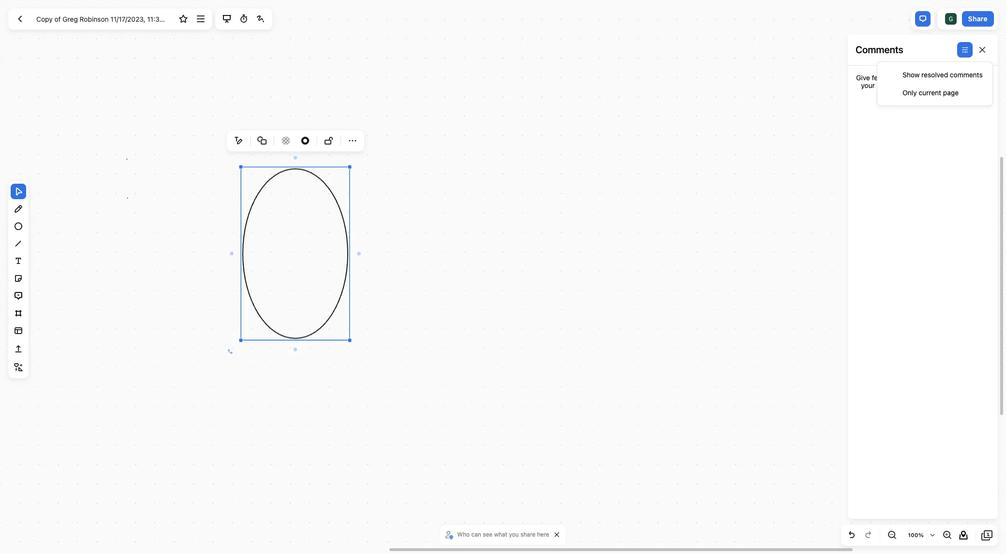 Task type: locate. For each thing, give the bounding box(es) containing it.
fill image
[[280, 134, 292, 148]]

simply
[[955, 74, 975, 82]]

a right peers
[[896, 81, 900, 90]]

a left note,
[[923, 74, 927, 82]]

100
[[908, 532, 918, 538]]

share
[[520, 531, 536, 538]]

give feedback, make a note, or simply give your peers a shoutout using comments!
[[856, 74, 990, 90]]

more image
[[347, 135, 358, 147]]

page
[[943, 88, 959, 96]]

your
[[861, 81, 875, 90]]

pages image
[[981, 530, 993, 541]]

share
[[968, 14, 988, 23]]

timer image
[[238, 13, 249, 25]]

comment panel image
[[917, 13, 929, 25]]

upload pdfs and images image
[[13, 343, 24, 355]]

comments
[[950, 70, 983, 79]]

present image
[[221, 13, 232, 25]]

peers
[[877, 81, 894, 90]]

or
[[946, 74, 953, 82]]

mini map image
[[958, 530, 969, 541]]

lock image
[[323, 135, 335, 147]]

more element
[[345, 133, 360, 148]]

using
[[931, 81, 948, 90]]

100 %
[[908, 532, 924, 538]]

0 horizontal spatial a
[[896, 81, 900, 90]]

share button
[[962, 11, 994, 27]]

text format element
[[231, 133, 246, 148]]

lock element
[[321, 133, 337, 148]]

laser image
[[255, 13, 266, 25]]

can
[[471, 531, 481, 538]]

who can see what you share here
[[457, 531, 549, 538]]

zoom out image
[[886, 530, 898, 541]]

shoutout
[[902, 81, 929, 90]]

current
[[919, 88, 941, 96]]

shape element
[[254, 133, 270, 148]]

comments
[[856, 44, 903, 55]]

give
[[977, 74, 990, 82]]

a
[[923, 74, 927, 82], [896, 81, 900, 90]]

only current page
[[903, 88, 959, 96]]

Document name text field
[[29, 11, 174, 27]]

menu
[[229, 131, 362, 150]]

resolved
[[922, 70, 948, 79]]



Task type: vqa. For each thing, say whether or not it's contained in the screenshot.
list
no



Task type: describe. For each thing, give the bounding box(es) containing it.
undo image
[[846, 530, 858, 541]]

note,
[[929, 74, 945, 82]]

make
[[905, 74, 921, 82]]

more options image
[[195, 13, 206, 25]]

text format image
[[233, 135, 244, 147]]

star this whiteboard image
[[178, 13, 189, 25]]

filter menu for comments image
[[959, 44, 971, 56]]

shape image
[[256, 135, 268, 147]]

here
[[537, 531, 549, 538]]

you
[[509, 531, 519, 538]]

see
[[483, 531, 492, 538]]

zoom in image
[[941, 530, 953, 541]]

feedback,
[[872, 74, 903, 82]]

give
[[856, 74, 870, 82]]

show resolved comments
[[903, 70, 983, 79]]

who
[[457, 531, 470, 538]]

1 horizontal spatial a
[[923, 74, 927, 82]]

what
[[494, 531, 507, 538]]

%
[[918, 532, 924, 538]]

templates image
[[13, 325, 24, 337]]

dashboard image
[[14, 13, 26, 25]]

more tools image
[[13, 362, 24, 373]]

comments!
[[950, 81, 985, 90]]

only
[[903, 88, 917, 96]]

who can see what you share here button
[[444, 528, 552, 542]]

show
[[903, 70, 920, 79]]



